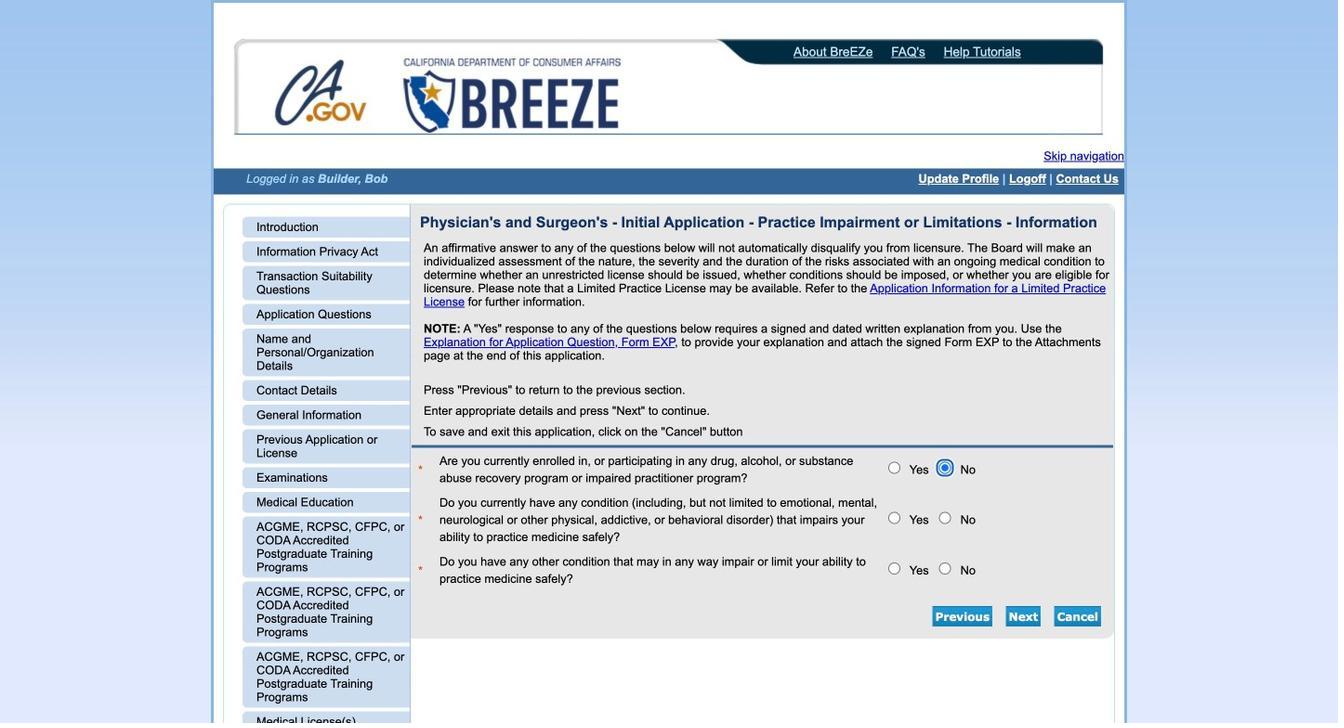Task type: describe. For each thing, give the bounding box(es) containing it.
state of california breeze image
[[400, 59, 625, 133]]



Task type: locate. For each thing, give the bounding box(es) containing it.
  radio
[[888, 462, 900, 474]]

None submit
[[933, 607, 993, 627], [1006, 607, 1041, 627], [1054, 607, 1101, 627], [933, 607, 993, 627], [1006, 607, 1041, 627], [1054, 607, 1101, 627]]

  radio
[[939, 462, 951, 474], [888, 513, 900, 525], [939, 513, 951, 525], [888, 563, 900, 575], [939, 563, 951, 575]]

ca.gov image
[[274, 59, 369, 131]]



